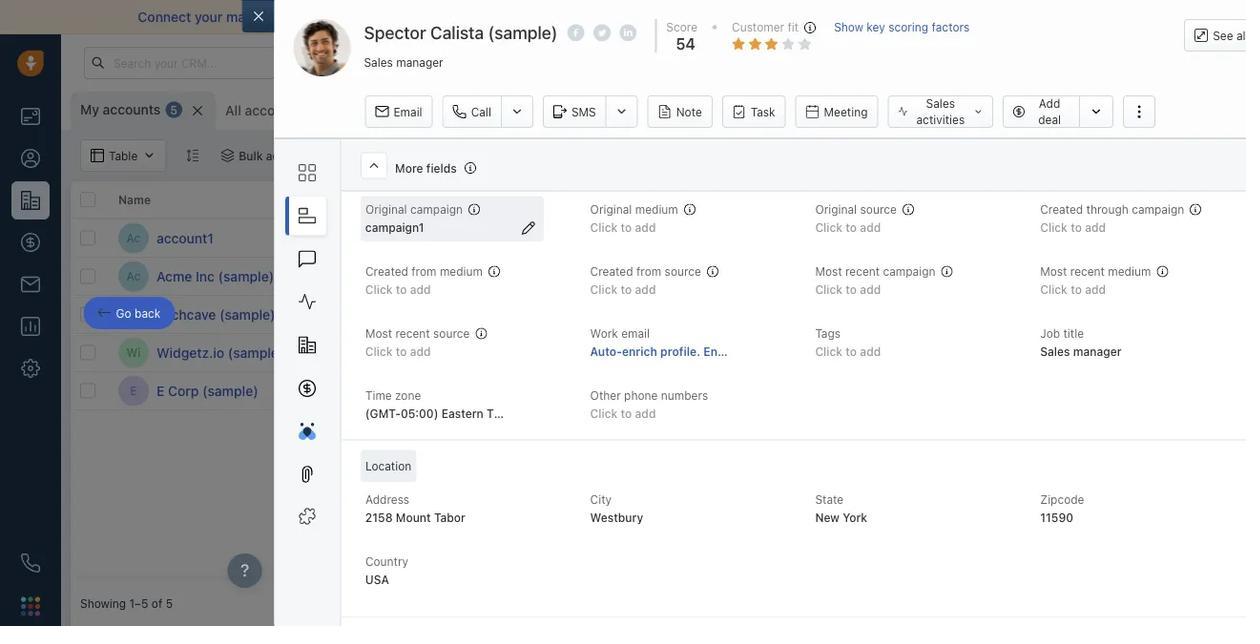 Task type: vqa. For each thing, say whether or not it's contained in the screenshot.
right the -
no



Task type: locate. For each thing, give the bounding box(es) containing it.
0 vertical spatial $ 0
[[653, 229, 676, 247]]

1 vertical spatial days
[[1072, 346, 1097, 359]]

2 $ from the top
[[653, 267, 662, 285]]

1 vertical spatial $ 0
[[653, 381, 676, 399]]

2 0 from the top
[[666, 381, 676, 399]]

0 vertical spatial source
[[860, 202, 896, 216]]

+ up title in the bottom of the page
[[1082, 270, 1089, 283]]

sales down the job
[[1040, 344, 1070, 358]]

john up the 'tags click to add'
[[819, 270, 845, 283]]

acme
[[157, 268, 192, 284]]

import accounts group
[[964, 92, 1122, 124]]

0 horizontal spatial in
[[800, 56, 809, 69]]

accounts for import
[[1030, 101, 1080, 115]]

data
[[862, 9, 890, 25]]

don't
[[938, 9, 971, 25]]

john
[[819, 231, 845, 245], [819, 270, 845, 283], [819, 346, 845, 359]]

0 vertical spatial john smith
[[819, 231, 879, 245]]

click to add down the most recent source
[[365, 344, 430, 358]]

call link
[[442, 95, 501, 128]]

john down original source
[[819, 231, 845, 245]]

john smith
[[819, 231, 879, 245], [819, 270, 879, 283], [819, 346, 879, 359]]

0 vertical spatial 5
[[170, 103, 178, 116]]

all right see
[[1237, 29, 1246, 42]]

1 vertical spatial manager
[[1073, 344, 1121, 358]]

0 vertical spatial all
[[776, 9, 791, 25]]

container_wx8msf4aqz5i3rn1 image
[[221, 149, 234, 162], [801, 231, 814, 245]]

0 horizontal spatial campaign
[[410, 202, 462, 216]]

0 horizontal spatial e
[[130, 384, 137, 397]]

spector
[[364, 22, 426, 42]]

0 horizontal spatial my
[[80, 102, 99, 117]]

$ 0 up 'created from source'
[[653, 229, 676, 247]]

1 horizontal spatial recent
[[845, 264, 880, 278]]

(sample) for acme inc (sample)
[[218, 268, 274, 284]]

your trial ends in 21 days
[[724, 56, 850, 69]]

most recent source
[[365, 327, 469, 340]]

john smith down most recent campaign
[[819, 346, 879, 359]]

⌘ o
[[566, 104, 589, 117]]

5 right 1–5
[[166, 596, 173, 610]]

recent for campaign
[[845, 264, 880, 278]]

bulk actions button
[[208, 139, 319, 172]]

add up deal
[[1039, 97, 1060, 110]]

grid
[[71, 181, 1246, 580]]

2 john from the top
[[819, 270, 845, 283]]

0 horizontal spatial from
[[411, 264, 436, 278]]

1 vertical spatial john smith
[[819, 270, 879, 283]]

(sample) down widgetz.io (sample) link
[[202, 383, 258, 398]]

1 vertical spatial in
[[1049, 346, 1058, 359]]

0 horizontal spatial days
[[826, 56, 850, 69]]

accounts for my
[[103, 102, 161, 117]]

(sample) inside dialog
[[488, 22, 558, 42]]

import left the 'add deal'
[[990, 101, 1027, 115]]

my for my accounts 5
[[80, 102, 99, 117]]

2 horizontal spatial created
[[1040, 202, 1083, 216]]

0 vertical spatial of
[[582, 9, 594, 25]]

row group containing $ 0
[[357, 219, 1246, 410]]

2 horizontal spatial most
[[1040, 264, 1067, 278]]

from right start at the top of the page
[[1057, 9, 1087, 25]]

most for most recent campaign
[[815, 264, 842, 278]]

2 - from the left
[[372, 231, 377, 245]]

campaign left + add task
[[883, 264, 935, 278]]

$ for container_wx8msf4aqz5i3rn1 image to the left of the 'tags click to add'
[[653, 343, 662, 361]]

original up campaign1
[[365, 202, 407, 216]]

4 $ from the top
[[653, 381, 662, 399]]

1 vertical spatial 0
[[666, 381, 676, 399]]

your
[[195, 9, 223, 25], [794, 9, 822, 25]]

in left 2
[[1049, 346, 1058, 359]]

0 horizontal spatial your
[[195, 9, 223, 25]]

time up (gmt- on the bottom of page
[[365, 389, 391, 402]]

add left 'task' in the right top of the page
[[949, 270, 971, 283]]

ac up go back
[[127, 270, 141, 283]]

2 vertical spatial john smith
[[819, 346, 879, 359]]

sales
[[826, 9, 858, 25]]

cell
[[1216, 219, 1246, 257], [1216, 258, 1246, 295], [1216, 296, 1246, 333], [1216, 334, 1246, 371], [786, 372, 929, 409], [929, 372, 1073, 409], [1073, 372, 1216, 409], [1216, 372, 1246, 409]]

1 vertical spatial tags
[[815, 327, 840, 340]]

time left (us
[[486, 406, 513, 420]]

country usa
[[365, 555, 408, 586]]

3 john smith from the top
[[819, 346, 879, 359]]

1 vertical spatial john
[[819, 270, 845, 283]]

1 horizontal spatial source
[[664, 264, 701, 278]]

deliverability
[[349, 9, 430, 25]]

sales left owner
[[796, 193, 826, 206]]

recent up title in the bottom of the page
[[1070, 264, 1105, 278]]

click to add down 'created from source'
[[590, 282, 656, 296]]

1 horizontal spatial tags
[[1082, 193, 1109, 206]]

days right the 21
[[826, 56, 850, 69]]

from
[[1057, 9, 1087, 25], [411, 264, 436, 278], [636, 264, 661, 278]]

tags for tags
[[1082, 193, 1109, 206]]

0 right 'phone'
[[666, 381, 676, 399]]

most recent medium
[[1040, 264, 1151, 278]]

source
[[860, 202, 896, 216], [664, 264, 701, 278], [433, 327, 469, 340]]

all
[[776, 9, 791, 25], [1237, 29, 1246, 42]]

1 horizontal spatial your
[[794, 9, 822, 25]]

recent down original source
[[845, 264, 880, 278]]

(sample) up widgetz.io (sample)
[[220, 306, 275, 322]]

0 horizontal spatial original
[[365, 202, 407, 216]]

click to add down original source
[[815, 220, 881, 234]]

container_wx8msf4aqz5i3rn1 image inside the bulk actions button
[[221, 149, 234, 162]]

click to add down original medium
[[590, 220, 656, 234]]

0 horizontal spatial source
[[433, 327, 469, 340]]

techcave
[[157, 306, 216, 322]]

21
[[812, 56, 823, 69]]

tags down most recent campaign
[[815, 327, 840, 340]]

container_wx8msf4aqz5i3rn1 image left the 'tags click to add'
[[801, 346, 814, 359]]

0 horizontal spatial tags
[[815, 327, 840, 340]]

enter
[[703, 344, 733, 358]]

from for created from source
[[636, 264, 661, 278]]

$ for bottom container_wx8msf4aqz5i3rn1 icon
[[653, 229, 662, 247]]

$ left 5,600
[[653, 343, 662, 361]]

0 horizontal spatial created
[[365, 264, 408, 278]]

$ down enrich
[[653, 381, 662, 399]]

medium down created through campaign at the right of the page
[[1108, 264, 1151, 278]]

(sample) left facebook circled icon
[[488, 22, 558, 42]]

my territory accounts button
[[312, 92, 465, 130], [322, 103, 458, 118]]

campaign for most recent campaign
[[883, 264, 935, 278]]

(sample) down techcave (sample) link
[[228, 344, 284, 360]]

2 horizontal spatial medium
[[1108, 264, 1151, 278]]

source up most recent campaign
[[860, 202, 896, 216]]

campaign right 'through'
[[1131, 202, 1184, 216]]

click inside the 'tags click to add'
[[815, 344, 842, 358]]

e for e
[[130, 384, 137, 397]]

medium down contacts
[[439, 264, 482, 278]]

manager inside 'job title sales manager'
[[1073, 344, 1121, 358]]

see
[[1213, 29, 1233, 42]]

0 horizontal spatial container_wx8msf4aqz5i3rn1 image
[[221, 149, 234, 162]]

email right enter
[[736, 344, 766, 358]]

created from medium
[[365, 264, 482, 278]]

mailbox
[[226, 9, 275, 25]]

task
[[751, 105, 775, 118]]

your left mailbox
[[195, 9, 223, 25]]

1 vertical spatial smith
[[848, 270, 879, 283]]

0 horizontal spatial import
[[731, 9, 773, 25]]

created left 'through'
[[1040, 202, 1083, 216]]

e corp (sample)
[[157, 383, 258, 398]]

original for original source
[[815, 202, 857, 216]]

0 horizontal spatial time
[[365, 389, 391, 402]]

freshworks switcher image
[[21, 597, 40, 616]]

start
[[1024, 9, 1054, 25]]

2 john smith from the top
[[819, 270, 879, 283]]

task button
[[722, 95, 786, 128]]

0 horizontal spatial most
[[365, 327, 392, 340]]

sales up activities
[[926, 97, 955, 110]]

2 vertical spatial source
[[433, 327, 469, 340]]

add
[[635, 220, 656, 234], [860, 220, 881, 234], [1085, 220, 1106, 234], [564, 231, 584, 245], [1136, 231, 1157, 245], [1136, 270, 1157, 283], [410, 282, 430, 296], [635, 282, 656, 296], [860, 282, 881, 296], [1085, 282, 1106, 296], [410, 344, 430, 358], [860, 344, 881, 358], [1136, 346, 1157, 359], [635, 406, 656, 420]]

in
[[800, 56, 809, 69], [1049, 346, 1058, 359]]

usa
[[365, 573, 389, 586]]

1 vertical spatial ac
[[127, 270, 141, 283]]

+ click to add for $ 5,600
[[1082, 346, 1157, 359]]

+ down website
[[510, 231, 517, 245]]

westbury
[[590, 510, 643, 524]]

3 john from the top
[[819, 346, 845, 359]]

0 vertical spatial container_wx8msf4aqz5i3rn1 image
[[221, 149, 234, 162]]

of right 1–5
[[152, 596, 163, 610]]

1 horizontal spatial add
[[1039, 97, 1060, 110]]

import left fit
[[731, 9, 773, 25]]

click to add for most recent campaign
[[815, 282, 881, 296]]

calista
[[430, 22, 484, 42]]

your left sales
[[794, 9, 822, 25]]

customize table button
[[822, 92, 955, 124]]

john smith for $ 5,600
[[819, 346, 879, 359]]

container_wx8msf4aqz5i3rn1 image down sales owner
[[801, 231, 814, 245]]

1 horizontal spatial created
[[590, 264, 633, 278]]

1 horizontal spatial original
[[590, 202, 632, 216]]

add left "account"
[[1158, 101, 1180, 115]]

1 horizontal spatial e
[[157, 383, 164, 398]]

all up ends at the right top of page
[[776, 9, 791, 25]]

recent up zone
[[395, 327, 429, 340]]

1 ac from the top
[[127, 231, 141, 245]]

john for 5,600
[[819, 346, 845, 359]]

2 vertical spatial john
[[819, 346, 845, 359]]

container_wx8msf4aqz5i3rn1 image left bulk
[[221, 149, 234, 162]]

+ for $ 5,600
[[1082, 346, 1089, 359]]

2 original from the left
[[590, 202, 632, 216]]

tags inside grid
[[1082, 193, 1109, 206]]

1 john smith from the top
[[819, 231, 879, 245]]

ac for account1
[[127, 231, 141, 245]]

2 horizontal spatial original
[[815, 202, 857, 216]]

1 horizontal spatial days
[[1072, 346, 1097, 359]]

add for add deal
[[1039, 97, 1060, 110]]

import
[[731, 9, 773, 25], [990, 101, 1027, 115]]

click to add for created from medium
[[365, 282, 430, 296]]

1 horizontal spatial manager
[[1073, 344, 1121, 358]]

+ up most recent medium at the top
[[1082, 231, 1089, 245]]

of right sync
[[582, 9, 594, 25]]

manager down spector in the top left of the page
[[396, 56, 443, 69]]

sampleacme.com
[[510, 270, 604, 283]]

2 ac from the top
[[127, 270, 141, 283]]

container_wx8msf4aqz5i3rn1 image left 1
[[331, 149, 345, 162]]

2 horizontal spatial campaign
[[1131, 202, 1184, 216]]

most down original source
[[815, 264, 842, 278]]

grid containing $ 0
[[71, 181, 1246, 580]]

facebook circled image
[[567, 22, 584, 43]]

1 horizontal spatial from
[[636, 264, 661, 278]]

sales inside grid
[[796, 193, 826, 206]]

2 your from the left
[[794, 9, 822, 25]]

0 vertical spatial manager
[[396, 56, 443, 69]]

show key scoring factors link
[[834, 19, 970, 55]]

1 horizontal spatial of
[[582, 9, 594, 25]]

note
[[676, 105, 702, 118]]

1 $ from the top
[[653, 229, 662, 247]]

medium left deals
[[635, 202, 678, 216]]

0 vertical spatial ac
[[127, 231, 141, 245]]

corp
[[168, 383, 199, 398]]

0 horizontal spatial of
[[152, 596, 163, 610]]

add deal button
[[1003, 95, 1079, 128]]

1 smith from the top
[[848, 231, 879, 245]]

te
[[127, 308, 140, 321]]

through
[[1086, 202, 1128, 216]]

2 smith from the top
[[848, 270, 879, 283]]

created left $ 100
[[590, 264, 633, 278]]

1 vertical spatial of
[[152, 596, 163, 610]]

2 vertical spatial smith
[[848, 346, 879, 359]]

1 horizontal spatial most
[[815, 264, 842, 278]]

+ right 2
[[1082, 346, 1089, 359]]

your
[[724, 56, 747, 69]]

press space to select this row. row
[[71, 219, 357, 258], [357, 219, 1246, 258], [71, 258, 357, 296], [357, 258, 1246, 296], [71, 296, 357, 334], [357, 296, 1246, 334], [71, 334, 357, 372], [357, 334, 1246, 372], [71, 372, 357, 410], [357, 372, 1246, 410]]

1 horizontal spatial import
[[990, 101, 1027, 115]]

created down --
[[365, 264, 408, 278]]

medium for most recent medium
[[1108, 264, 1151, 278]]

1 vertical spatial source
[[664, 264, 701, 278]]

0 horizontal spatial medium
[[439, 264, 482, 278]]

click to add for most recent source
[[365, 344, 430, 358]]

ac down name at the left top
[[127, 231, 141, 245]]

press space to select this row. row containing $ 100
[[357, 258, 1246, 296]]

1 row group from the left
[[71, 219, 357, 410]]

all accounts
[[225, 103, 303, 118]]

source down created from medium
[[433, 327, 469, 340]]

0 vertical spatial john
[[819, 231, 845, 245]]

1 horizontal spatial in
[[1049, 346, 1058, 359]]

5 down search your crm... text box
[[170, 103, 178, 116]]

source for most recent source
[[433, 327, 469, 340]]

3 smith from the top
[[848, 346, 879, 359]]

click to add up s image
[[365, 282, 430, 296]]

+ click to add for $ 0
[[1082, 231, 1157, 245]]

Search your CRM... text field
[[84, 47, 275, 79]]

1 your from the left
[[195, 9, 223, 25]]

numbers
[[661, 389, 708, 402]]

+ for $ 100
[[1082, 270, 1089, 283]]

tags inside the 'tags click to add'
[[815, 327, 840, 340]]

0 horizontal spatial add
[[949, 270, 971, 283]]

john smith for $ 0
[[819, 231, 879, 245]]

0 vertical spatial smith
[[848, 231, 879, 245]]

0 vertical spatial 0
[[666, 229, 676, 247]]

$ up 'created from source'
[[653, 229, 662, 247]]

$ 0 down $ 5,600
[[653, 381, 676, 399]]

click to add down most recent campaign
[[815, 282, 881, 296]]

all accounts button
[[216, 92, 312, 130], [225, 103, 303, 118]]

customize table
[[853, 101, 942, 115]]

1 vertical spatial time
[[486, 406, 513, 420]]

sales down spector in the top left of the page
[[364, 56, 393, 69]]

0 vertical spatial tags
[[1082, 193, 1109, 206]]

work email auto-enrich profile. enter email
[[590, 327, 766, 358]]

add account
[[1158, 101, 1227, 115]]

--
[[366, 231, 377, 245]]

add inside the 'add deal'
[[1039, 97, 1060, 110]]

container_wx8msf4aqz5i3rn1 image
[[835, 101, 848, 115], [331, 149, 345, 162], [801, 270, 814, 283], [801, 346, 814, 359]]

2-
[[506, 9, 520, 25]]

original left open
[[590, 202, 632, 216]]

1 vertical spatial all
[[1237, 29, 1246, 42]]

0 horizontal spatial recent
[[395, 327, 429, 340]]

most up the job
[[1040, 264, 1067, 278]]

1 0 from the top
[[666, 229, 676, 247]]

campaign for created through campaign
[[1131, 202, 1184, 216]]

row group
[[71, 219, 357, 410], [357, 219, 1246, 410]]

0 up $ 100
[[666, 229, 676, 247]]

manager down title in the bottom of the page
[[1073, 344, 1121, 358]]

11590
[[1040, 510, 1073, 524]]

most down l icon
[[365, 327, 392, 340]]

canada)
[[552, 406, 598, 420]]

most recent campaign
[[815, 264, 935, 278]]

eastern
[[441, 406, 483, 420]]

e down 'wi'
[[130, 384, 137, 397]]

tags click to add
[[815, 327, 881, 358]]

(sample) for e corp (sample)
[[202, 383, 258, 398]]

john down most recent campaign
[[819, 346, 845, 359]]

0 horizontal spatial all
[[776, 9, 791, 25]]

2 horizontal spatial recent
[[1070, 264, 1105, 278]]

time zone (gmt-05:00) eastern time (us & canada) other phone numbers click to add
[[365, 389, 708, 420]]

email right facebook circled icon
[[598, 9, 632, 25]]

press space to select this row. row containing acme inc (sample)
[[71, 258, 357, 296]]

sales inside sales activities
[[926, 97, 955, 110]]

import accounts button
[[964, 92, 1090, 124]]

showing 1–5 of 5
[[80, 596, 173, 610]]

most for most recent source
[[365, 327, 392, 340]]

1 horizontal spatial all
[[1237, 29, 1246, 42]]

3 $ from the top
[[653, 343, 662, 361]]

campaign down fields
[[410, 202, 462, 216]]

container_wx8msf4aqz5i3rn1 image left customize
[[835, 101, 848, 115]]

0 horizontal spatial manager
[[396, 56, 443, 69]]

row group containing account1
[[71, 219, 357, 410]]

$ left 100
[[653, 267, 662, 285]]

original up most recent campaign
[[815, 202, 857, 216]]

close image
[[1218, 12, 1227, 22]]

time
[[365, 389, 391, 402], [486, 406, 513, 420]]

(sample) for spector calista (sample)
[[488, 22, 558, 42]]

email up enrich
[[621, 327, 650, 340]]

accounts inside import accounts button
[[1030, 101, 1080, 115]]

tags up most recent medium at the top
[[1082, 193, 1109, 206]]

1 horizontal spatial campaign
[[883, 264, 935, 278]]

original campaign
[[365, 202, 462, 216]]

from left 100
[[636, 264, 661, 278]]

2 row group from the left
[[357, 219, 1246, 410]]

sales
[[364, 56, 393, 69], [926, 97, 955, 110], [796, 193, 826, 206], [1040, 344, 1070, 358]]

add inside time zone (gmt-05:00) eastern time (us & canada) other phone numbers click to add
[[635, 406, 656, 420]]

l image
[[367, 261, 398, 292]]

0 vertical spatial time
[[365, 389, 391, 402]]

1 vertical spatial import
[[990, 101, 1027, 115]]

other
[[590, 389, 621, 402]]

john smith for $ 100
[[819, 270, 879, 283]]

in left the 21
[[800, 56, 809, 69]]

of
[[582, 9, 594, 25], [152, 596, 163, 610]]

1 original from the left
[[365, 202, 407, 216]]

click to add down 'through'
[[1040, 220, 1106, 234]]

1 horizontal spatial container_wx8msf4aqz5i3rn1 image
[[801, 231, 814, 245]]

conversations.
[[635, 9, 727, 25]]

original medium
[[590, 202, 678, 216]]

john smith down original source
[[819, 231, 879, 245]]

click to add down most recent medium at the top
[[1040, 282, 1106, 296]]

john smith up the 'tags click to add'
[[819, 270, 879, 283]]

recent
[[845, 264, 880, 278], [1070, 264, 1105, 278], [395, 327, 429, 340]]

2 horizontal spatial add
[[1158, 101, 1180, 115]]

1 john from the top
[[819, 231, 845, 245]]

(sample) right inc
[[218, 268, 274, 284]]

container_wx8msf4aqz5i3rn1 image inside the 1 filter applied button
[[331, 149, 345, 162]]

you
[[912, 9, 935, 25]]

e left corp
[[157, 383, 164, 398]]

source up "work email auto-enrich profile. enter email"
[[664, 264, 701, 278]]

2 vertical spatial email
[[736, 344, 766, 358]]

1 horizontal spatial my
[[322, 103, 341, 118]]

to
[[279, 9, 291, 25], [1008, 9, 1021, 25], [620, 220, 632, 234], [845, 220, 857, 234], [1070, 220, 1082, 234], [550, 231, 561, 245], [1122, 231, 1133, 245], [1122, 270, 1133, 283], [395, 282, 407, 296], [620, 282, 632, 296], [845, 282, 857, 296], [1070, 282, 1082, 296], [395, 344, 407, 358], [845, 344, 857, 358], [1122, 346, 1133, 359], [620, 406, 632, 420]]

from right l icon
[[411, 264, 436, 278]]

3 original from the left
[[815, 202, 857, 216]]

click
[[590, 220, 617, 234], [815, 220, 842, 234], [1040, 220, 1067, 234], [520, 231, 547, 245], [1093, 231, 1119, 245], [1093, 270, 1119, 283], [365, 282, 392, 296], [590, 282, 617, 296], [815, 282, 842, 296], [1040, 282, 1067, 296], [365, 344, 392, 358], [815, 344, 842, 358], [1093, 346, 1119, 359], [590, 406, 617, 420]]

import inside button
[[990, 101, 1027, 115]]

0 vertical spatial import
[[731, 9, 773, 25]]

1 - from the left
[[366, 231, 372, 245]]

sales activities button
[[888, 95, 1003, 128], [888, 95, 993, 128]]

next activity
[[939, 193, 1010, 206]]

days right 2
[[1072, 346, 1097, 359]]



Task type: describe. For each thing, give the bounding box(es) containing it.
call button
[[442, 95, 501, 128]]

show
[[834, 21, 864, 34]]

recent for medium
[[1070, 264, 1105, 278]]

owner
[[829, 193, 864, 206]]

city
[[590, 493, 611, 506]]

so
[[893, 9, 908, 25]]

sampleacme.com link
[[510, 270, 604, 283]]

+ left 'task' in the right top of the page
[[939, 270, 946, 283]]

fit
[[788, 21, 799, 34]]

call
[[471, 105, 491, 118]]

zone
[[395, 389, 421, 402]]

ac for acme inc (sample)
[[127, 270, 141, 283]]

open deals amount
[[653, 193, 761, 206]]

have
[[975, 9, 1004, 25]]

sales inside 'job title sales manager'
[[1040, 344, 1070, 358]]

click to add for created from source
[[590, 282, 656, 296]]

source for created from source
[[664, 264, 701, 278]]

add for add account
[[1158, 101, 1180, 115]]

2158
[[365, 510, 392, 524]]

press space to select this row. row containing e corp (sample)
[[71, 372, 357, 410]]

meeting button
[[795, 95, 878, 128]]

phone element
[[11, 544, 50, 582]]

trial
[[750, 56, 770, 69]]

more fields
[[395, 161, 456, 175]]

click to add for original medium
[[590, 220, 656, 234]]

deal
[[1038, 113, 1061, 126]]

o
[[580, 104, 589, 117]]

filter
[[361, 149, 387, 162]]

auto-
[[590, 344, 622, 358]]

05:00)
[[400, 406, 438, 420]]

click to add for most recent medium
[[1040, 282, 1106, 296]]

widgetz.io (sample)
[[157, 344, 284, 360]]

state new york
[[815, 493, 867, 524]]

1 filter applied button
[[319, 139, 443, 172]]

most for most recent medium
[[1040, 264, 1067, 278]]

widgetz.io
[[157, 344, 224, 360]]

created for created from medium
[[365, 264, 408, 278]]

job
[[1040, 327, 1060, 340]]

back
[[134, 306, 160, 320]]

0 vertical spatial in
[[800, 56, 809, 69]]

smith for $ 5,600
[[848, 346, 879, 359]]

more
[[395, 161, 423, 175]]

ends
[[773, 56, 797, 69]]

&
[[540, 406, 549, 420]]

my for my territory accounts
[[322, 103, 341, 118]]

my territory accounts
[[322, 103, 458, 118]]

title
[[1063, 327, 1084, 340]]

sales for sales owner
[[796, 193, 826, 206]]

note button
[[648, 95, 713, 128]]

connect your mailbox link
[[138, 9, 279, 25]]

accounts for all
[[245, 103, 303, 118]]

press space to select this row. row containing $ 5,600
[[357, 334, 1246, 372]]

add inside the 'tags click to add'
[[860, 344, 881, 358]]

created for created from source
[[590, 264, 633, 278]]

bulk
[[239, 149, 263, 162]]

pho
[[1225, 193, 1246, 206]]

e corp (sample) link
[[157, 381, 258, 400]]

see all
[[1213, 29, 1246, 42]]

2 horizontal spatial from
[[1057, 9, 1087, 25]]

0 vertical spatial email
[[598, 9, 632, 25]]

phone image
[[21, 553, 40, 573]]

due
[[1025, 346, 1045, 359]]

scratch.
[[1090, 9, 1142, 25]]

new
[[815, 510, 839, 524]]

enrich
[[622, 344, 657, 358]]

activity
[[968, 193, 1010, 206]]

due in 2 days
[[1025, 346, 1097, 359]]

recent for source
[[395, 327, 429, 340]]

john for 0
[[819, 231, 845, 245]]

from for created from medium
[[411, 264, 436, 278]]

meeting
[[824, 105, 868, 118]]

sales for sales activities
[[926, 97, 955, 110]]

in inside row group
[[1049, 346, 1058, 359]]

actions
[[266, 149, 306, 162]]

created for created through campaign
[[1040, 202, 1083, 216]]

inc
[[196, 268, 215, 284]]

spector calista (sample)
[[364, 22, 558, 42]]

54 button
[[671, 35, 695, 53]]

original for original campaign
[[365, 202, 407, 216]]

click to add for original source
[[815, 220, 881, 234]]

add deal
[[1038, 97, 1061, 126]]

work
[[590, 327, 618, 340]]

email button
[[365, 95, 433, 128]]

mount
[[395, 510, 431, 524]]

s image
[[367, 299, 398, 330]]

container_wx8msf4aqz5i3rn1 image inside customize table button
[[835, 101, 848, 115]]

all inside button
[[1237, 29, 1246, 42]]

(gmt-
[[365, 406, 400, 420]]

2 horizontal spatial source
[[860, 202, 896, 216]]

5 inside my accounts 5
[[170, 103, 178, 116]]

sales for sales manager
[[364, 56, 393, 69]]

3 more... button
[[470, 97, 556, 124]]

$ 100
[[653, 267, 692, 285]]

linkedin circled image
[[620, 22, 637, 43]]

1 vertical spatial email
[[621, 327, 650, 340]]

to inside time zone (gmt-05:00) eastern time (us & canada) other phone numbers click to add
[[620, 406, 632, 420]]

show key scoring factors
[[834, 21, 970, 34]]

j image
[[367, 337, 398, 368]]

1 horizontal spatial medium
[[635, 202, 678, 216]]

name row
[[71, 181, 357, 219]]

activities
[[916, 113, 965, 126]]

profile.
[[660, 344, 700, 358]]

$ for container_wx8msf4aqz5i3rn1 image on the left of most recent campaign
[[653, 267, 662, 285]]

1 horizontal spatial time
[[486, 406, 513, 420]]

+ click to add for $ 100
[[1082, 270, 1157, 283]]

2 $ 0 from the top
[[653, 381, 676, 399]]

1 vertical spatial container_wx8msf4aqz5i3rn1 image
[[801, 231, 814, 245]]

score
[[666, 21, 698, 34]]

press space to select this row. row containing account1
[[71, 219, 357, 258]]

zipcode
[[1040, 493, 1084, 506]]

j image
[[367, 376, 398, 406]]

task
[[974, 270, 997, 283]]

related contacts
[[366, 193, 461, 206]]

+ add task
[[939, 270, 997, 283]]

medium for created from medium
[[439, 264, 482, 278]]

container_wx8msf4aqz5i3rn1 image left most recent campaign
[[801, 270, 814, 283]]

country
[[365, 555, 408, 568]]

1 filter applied
[[352, 149, 431, 162]]

spector calista (sample) dialog
[[83, 0, 1246, 626]]

city westbury
[[590, 493, 643, 524]]

created through campaign
[[1040, 202, 1184, 216]]

1 $ 0 from the top
[[653, 229, 676, 247]]

acme inc (sample)
[[157, 268, 274, 284]]

1 vertical spatial 5
[[166, 596, 173, 610]]

to inside the 'tags click to add'
[[845, 344, 857, 358]]

widgetz.io (sample) link
[[157, 343, 284, 362]]

next
[[939, 193, 965, 206]]

more...
[[507, 104, 546, 117]]

smith for $ 100
[[848, 270, 879, 283]]

john for 100
[[819, 270, 845, 283]]

2
[[1061, 346, 1068, 359]]

twitter circled image
[[593, 22, 611, 43]]

and
[[433, 9, 457, 25]]

sync
[[549, 9, 578, 25]]

related
[[366, 193, 409, 206]]

e for e corp (sample)
[[157, 383, 164, 398]]

original for original medium
[[590, 202, 632, 216]]

smith for $ 0
[[848, 231, 879, 245]]

campaign1
[[365, 220, 424, 234]]

0 vertical spatial days
[[826, 56, 850, 69]]

click to add for created through campaign
[[1040, 220, 1106, 234]]

add inside grid
[[949, 270, 971, 283]]

press space to select this row. row containing techcave (sample)
[[71, 296, 357, 334]]

press space to select this row. row containing widgetz.io (sample)
[[71, 334, 357, 372]]

sms button
[[543, 95, 606, 128]]

days inside press space to select this row. "row"
[[1072, 346, 1097, 359]]

go
[[116, 306, 131, 320]]

click inside time zone (gmt-05:00) eastern time (us & canada) other phone numbers click to add
[[590, 406, 617, 420]]

improve
[[295, 9, 346, 25]]

tags for tags click to add
[[815, 327, 840, 340]]

my accounts link
[[80, 100, 161, 119]]

+ for $ 0
[[1082, 231, 1089, 245]]

amount
[[719, 193, 761, 206]]



